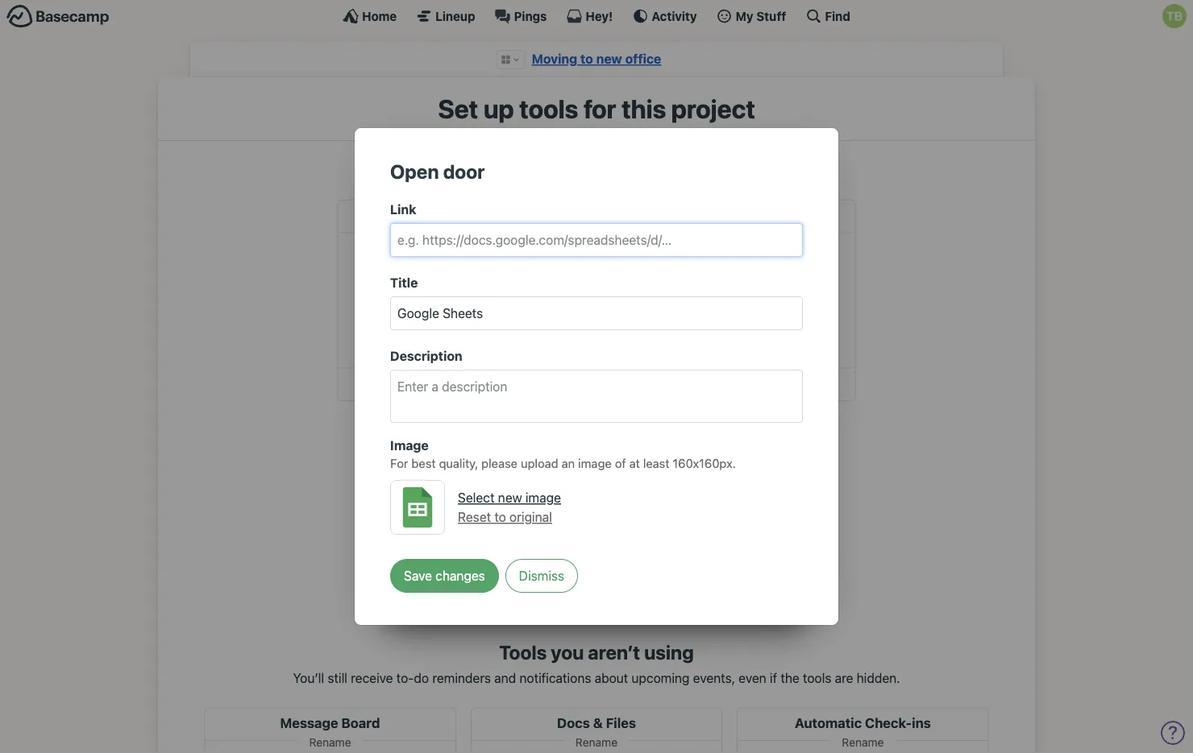 Task type: vqa. For each thing, say whether or not it's contained in the screenshot.
'11:20am' element
no



Task type: locate. For each thing, give the bounding box(es) containing it.
0 horizontal spatial set
[[438, 93, 478, 124]]

tools down moving at top left
[[519, 93, 578, 124]]

share
[[671, 316, 696, 328]]

rename down dos
[[442, 228, 484, 241]]

activity
[[652, 9, 697, 23]]

rename link down still
[[304, 730, 357, 754]]

add another…
[[439, 379, 502, 390], [572, 595, 635, 607]]

to
[[580, 51, 593, 67], [482, 159, 494, 174], [535, 291, 544, 303], [494, 510, 506, 525], [590, 520, 599, 532], [610, 548, 619, 560]]

image
[[390, 438, 429, 453]]

dismiss
[[519, 569, 564, 584]]

0 horizontal spatial an
[[498, 159, 512, 174]]

conversation
[[730, 291, 788, 303]]

docs & files rename
[[557, 716, 636, 749]]

0 vertical spatial a
[[440, 159, 447, 174]]

across
[[471, 291, 501, 303]]

title
[[390, 275, 418, 291]]

another… down description at the top of page
[[460, 379, 502, 390]]

new up the reset to original button
[[498, 490, 522, 506]]

time
[[678, 291, 698, 303]]

please
[[481, 457, 518, 471]]

real-
[[654, 291, 678, 303]]

events,
[[693, 671, 735, 686]]

rename link for docs & files
[[570, 730, 623, 754]]

ask
[[662, 304, 678, 315]]

0 vertical spatial on
[[424, 304, 435, 315]]

google
[[646, 520, 678, 532]]

open up link at the top of the page
[[390, 161, 439, 183]]

about
[[595, 671, 628, 686]]

new inside select new image reset to original
[[498, 490, 522, 506]]

0 horizontal spatial a
[[440, 159, 447, 174]]

to- for dos:
[[365, 291, 381, 303]]

an inside image for best quality, please upload an image of at least 160x160px.
[[562, 457, 575, 471]]

open a door to an external service like github, slack, trello, etc... link
[[405, 159, 788, 174]]

0 vertical spatial to-
[[441, 207, 462, 223]]

and down time.
[[450, 316, 467, 328]]

add another… down the 'choose what to show' link
[[572, 595, 635, 607]]

1 horizontal spatial add
[[572, 595, 590, 607]]

moving
[[532, 51, 577, 67]]

image inside image for best quality, please upload an image of at least 160x160px.
[[578, 457, 612, 471]]

set
[[526, 304, 540, 315]]

rename link down door
[[437, 222, 490, 247]]

0 horizontal spatial on
[[424, 304, 435, 315]]

if
[[770, 671, 777, 686]]

on
[[424, 304, 435, 315], [640, 508, 652, 519]]

to-
[[441, 207, 462, 223], [365, 291, 381, 303]]

and down ask
[[651, 316, 668, 328]]

0 vertical spatial set
[[438, 93, 478, 124]]

0 vertical spatial another…
[[460, 379, 502, 390]]

rename link left ins
[[836, 730, 890, 754]]

to down select new image button at the left of the page
[[494, 510, 506, 525]]

you
[[551, 641, 584, 664]]

1 horizontal spatial add another…
[[572, 595, 635, 607]]

add another… link down description at the top of page
[[341, 372, 585, 398]]

0 horizontal spatial and
[[450, 316, 467, 328]]

rename down check-
[[842, 736, 884, 749]]

using
[[644, 641, 694, 664]]

1 horizontal spatial with
[[791, 291, 810, 303]]

and down tools
[[494, 671, 516, 686]]

1 horizontal spatial set
[[547, 508, 563, 519]]

add another… link down the 'choose what to show' link
[[475, 588, 719, 614]]

even
[[739, 671, 767, 686]]

rename link
[[437, 222, 490, 247], [304, 730, 357, 754], [570, 730, 623, 754], [836, 730, 890, 754]]

image left of
[[578, 457, 612, 471]]

1 horizontal spatial and
[[494, 671, 516, 686]]

you'll
[[293, 671, 324, 686]]

to- inside to-dos: organize work across teams to get things done on time. assign tasks, set due dates, and discuss.
[[365, 291, 381, 303]]

tim burton image
[[1163, 4, 1187, 28]]

to- inside to-dos rename
[[441, 207, 462, 223]]

to-dos: organize work across teams to get things done on time. assign tasks, set due dates, and discuss.
[[365, 291, 561, 328]]

1 vertical spatial an
[[562, 457, 575, 471]]

ceremony.
[[762, 316, 809, 328]]

door
[[451, 159, 479, 174]]

to inside to-dos: organize work across teams to get things done on time. assign tasks, set due dates, and discuss.
[[535, 291, 544, 303]]

home
[[362, 9, 397, 23]]

1 vertical spatial add another…
[[572, 595, 635, 607]]

image for best quality, please upload an image of at least 160x160px.
[[390, 438, 736, 471]]

to- down door
[[441, 207, 462, 223]]

0 horizontal spatial to-
[[365, 291, 381, 303]]

1 vertical spatial image
[[526, 490, 561, 506]]

to-
[[396, 671, 414, 686]]

in
[[635, 520, 643, 532]]

without
[[725, 316, 759, 328]]

reset to original button
[[458, 508, 561, 527]]

0 horizontal spatial tools
[[519, 93, 578, 124]]

open for open door
[[390, 161, 439, 183]]

0 vertical spatial new
[[596, 51, 622, 67]]

0 vertical spatial with
[[791, 291, 810, 303]]

0 horizontal spatial image
[[526, 490, 561, 506]]

new
[[596, 51, 622, 67], [498, 490, 522, 506]]

Paste a link to Google Sheets text field
[[390, 223, 803, 257]]

do
[[414, 671, 429, 686]]

1 vertical spatial tools
[[803, 671, 831, 686]]

set left the up
[[438, 93, 478, 124]]

external
[[515, 159, 562, 174]]

on up in
[[640, 508, 652, 519]]

dismiss link
[[505, 559, 578, 593]]

new left office
[[596, 51, 622, 67]]

on up dates,
[[424, 304, 435, 315]]

1 vertical spatial new
[[498, 490, 522, 506]]

tools inside tools you aren't using you'll still receive to-do reminders and notifications about upcoming events, even if the tools are hidden.
[[803, 671, 831, 686]]

docs
[[557, 716, 590, 731]]

news
[[699, 316, 722, 328]]

rename link for automatic check-ins
[[836, 730, 890, 754]]

0 vertical spatial an
[[498, 159, 512, 174]]

github,
[[634, 159, 678, 174]]

an right upload
[[562, 457, 575, 471]]

find button
[[806, 8, 850, 24]]

rename down &
[[576, 736, 618, 749]]

select new image reset to original
[[458, 490, 561, 525]]

open left door
[[405, 159, 437, 174]]

check-
[[865, 716, 912, 731]]

add down dismiss link
[[572, 595, 590, 607]]

tools you aren't using you'll still receive to-do reminders and notifications about upcoming events, even if the tools are hidden.
[[293, 641, 900, 686]]

0 horizontal spatial another…
[[460, 379, 502, 390]]

tools left are
[[803, 671, 831, 686]]

1 vertical spatial add
[[572, 595, 590, 607]]

1 horizontal spatial an
[[562, 457, 575, 471]]

dos
[[462, 207, 486, 223]]

add another… down description at the top of page
[[439, 379, 502, 390]]

Enter a title text field
[[390, 297, 803, 330]]

outlook.
[[595, 533, 633, 544]]

1 horizontal spatial a
[[654, 508, 660, 519]]

1 horizontal spatial image
[[578, 457, 612, 471]]

add down description at the top of page
[[439, 379, 457, 390]]

with up ceremony.
[[771, 304, 790, 315]]

0 vertical spatial add another…
[[439, 379, 502, 390]]

1 horizontal spatial to-
[[441, 207, 462, 223]]

team.
[[633, 304, 659, 315]]

rename inside to-dos rename
[[442, 228, 484, 241]]

open for open a door to an external service like github, slack, trello, etc...
[[405, 159, 437, 174]]

1 horizontal spatial new
[[596, 51, 622, 67]]

add another… link
[[341, 372, 585, 398], [475, 588, 719, 614]]

image up original
[[526, 490, 561, 506]]

with up people,
[[791, 291, 810, 303]]

quality,
[[439, 457, 478, 471]]

0 vertical spatial add
[[439, 379, 457, 390]]

rename down message
[[309, 736, 351, 749]]

my
[[736, 9, 754, 23]]

to- up things
[[365, 291, 381, 303]]

slack,
[[681, 159, 717, 174]]

1 horizontal spatial another…
[[593, 595, 635, 607]]

a up google
[[654, 508, 660, 519]]

set inside schedule: set important dates on a shared schedule. subscribe to events in google cal, ical, or outlook. choose what to show
[[547, 508, 563, 519]]

to up set
[[535, 291, 544, 303]]

to inside select new image reset to original
[[494, 510, 506, 525]]

1 vertical spatial set
[[547, 508, 563, 519]]

0 vertical spatial image
[[578, 457, 612, 471]]

dates
[[612, 508, 638, 519]]

chat:
[[627, 291, 651, 303]]

to-dos rename
[[441, 207, 486, 241]]

automatic
[[795, 716, 862, 731]]

1 vertical spatial with
[[771, 304, 790, 315]]

changes
[[435, 569, 485, 584]]

0 horizontal spatial add another…
[[439, 379, 502, 390]]

1 vertical spatial on
[[640, 508, 652, 519]]

an left external
[[498, 159, 512, 174]]

your
[[813, 291, 833, 303]]

1 horizontal spatial tools
[[803, 671, 831, 686]]

a left door
[[440, 159, 447, 174]]

1 vertical spatial to-
[[365, 291, 381, 303]]

1 vertical spatial another…
[[593, 595, 635, 607]]

set up the "subscribe"
[[547, 508, 563, 519]]

a
[[440, 159, 447, 174], [654, 508, 660, 519]]

0 horizontal spatial add
[[439, 379, 457, 390]]

another… down the 'choose what to show' link
[[593, 595, 635, 607]]

0 horizontal spatial new
[[498, 490, 522, 506]]

rename link down about
[[570, 730, 623, 754]]

on inside to-dos: organize work across teams to get things done on time. assign tasks, set due dates, and discuss.
[[424, 304, 435, 315]]

lineup link
[[416, 8, 475, 24]]

schedule
[[566, 424, 627, 439]]

1 horizontal spatial on
[[640, 508, 652, 519]]

schedule.
[[495, 520, 539, 532]]

cal,
[[681, 520, 698, 532]]

automatic check-ins rename
[[795, 716, 931, 749]]

original
[[510, 510, 552, 525]]

get
[[547, 291, 561, 303]]

2 horizontal spatial and
[[651, 316, 668, 328]]

hey!
[[586, 9, 613, 23]]

1 vertical spatial a
[[654, 508, 660, 519]]



Task type: describe. For each thing, give the bounding box(es) containing it.
set up tools for this project
[[438, 93, 755, 124]]

aren't
[[588, 641, 640, 664]]

organize
[[403, 291, 444, 303]]

select
[[458, 490, 495, 506]]

work
[[447, 291, 469, 303]]

and inside chat: real-time group conversation with your team. ask questions, connect with people, and share news without ceremony.
[[651, 316, 668, 328]]

to down outlook.
[[610, 548, 619, 560]]

&
[[593, 716, 603, 731]]

0 horizontal spatial with
[[771, 304, 790, 315]]

rename link for message board
[[304, 730, 357, 754]]

moving to new office link
[[532, 51, 661, 67]]

1 vertical spatial add another… link
[[475, 588, 719, 614]]

a inside schedule: set important dates on a shared schedule. subscribe to events in google cal, ical, or outlook. choose what to show
[[654, 508, 660, 519]]

main element
[[0, 0, 1193, 31]]

rename inside message board rename
[[309, 736, 351, 749]]

rename inside docs & files rename
[[576, 736, 618, 749]]

schedule: set important dates on a shared schedule. subscribe to events in google cal, ical, or outlook. choose what to show
[[495, 508, 698, 560]]

reminders
[[432, 671, 491, 686]]

for
[[583, 93, 616, 124]]

my stuff
[[736, 9, 786, 23]]

assign
[[463, 304, 493, 315]]

service
[[565, 159, 607, 174]]

rename link for to-dos
[[437, 222, 490, 247]]

message
[[280, 716, 338, 731]]

pings button
[[495, 8, 547, 24]]

0 vertical spatial tools
[[519, 93, 578, 124]]

lineup
[[436, 9, 475, 23]]

save changes button
[[390, 559, 499, 593]]

teams
[[504, 291, 532, 303]]

this
[[622, 93, 666, 124]]

what
[[585, 548, 607, 560]]

ical,
[[560, 533, 580, 544]]

message board rename
[[280, 716, 380, 749]]

Enter a description text field
[[390, 370, 803, 423]]

find
[[825, 9, 850, 23]]

and inside to-dos: organize work across teams to get things done on time. assign tasks, set due dates, and discuss.
[[450, 316, 467, 328]]

group
[[700, 291, 727, 303]]

trello,
[[720, 159, 755, 174]]

notifications
[[520, 671, 591, 686]]

upload
[[521, 457, 558, 471]]

and inside tools you aren't using you'll still receive to-do reminders and notifications about upcoming events, even if the tools are hidden.
[[494, 671, 516, 686]]

still
[[328, 671, 347, 686]]

open a door to an external service like github, slack, trello, etc...
[[405, 159, 788, 174]]

image inside select new image reset to original
[[526, 490, 561, 506]]

add for bottommost add another… link
[[572, 595, 590, 607]]

to right moving at top left
[[580, 51, 593, 67]]

done
[[398, 304, 421, 315]]

pings
[[514, 9, 547, 23]]

due
[[543, 304, 560, 315]]

0 vertical spatial add another… link
[[341, 372, 585, 398]]

or
[[583, 533, 592, 544]]

dos:
[[381, 291, 400, 303]]

rename inside automatic check-ins rename
[[842, 736, 884, 749]]

switch accounts image
[[6, 4, 110, 29]]

select new image button
[[458, 488, 561, 508]]

chat: real-time group conversation with your team. ask questions, connect with people, and share news without ceremony.
[[627, 291, 833, 328]]

least
[[643, 457, 670, 471]]

home link
[[343, 8, 397, 24]]

are
[[835, 671, 853, 686]]

tasks,
[[496, 304, 523, 315]]

save
[[404, 569, 432, 584]]

door
[[443, 161, 485, 183]]

link
[[390, 202, 416, 217]]

time.
[[438, 304, 460, 315]]

to down important
[[590, 520, 599, 532]]

board
[[341, 716, 380, 731]]

my stuff button
[[716, 8, 786, 24]]

discuss.
[[470, 316, 507, 328]]

to- for dos
[[441, 207, 462, 223]]

shared
[[663, 508, 694, 519]]

important
[[565, 508, 610, 519]]

of
[[615, 457, 626, 471]]

best
[[412, 457, 436, 471]]

hey! button
[[566, 8, 613, 24]]

hidden.
[[857, 671, 900, 686]]

add for top add another… link
[[439, 379, 457, 390]]

choose
[[548, 548, 582, 560]]

reset
[[458, 510, 491, 525]]

files
[[606, 716, 636, 731]]

to right door
[[482, 159, 494, 174]]

tools
[[499, 641, 547, 664]]

etc...
[[759, 159, 788, 174]]

the
[[781, 671, 800, 686]]

receive
[[351, 671, 393, 686]]

stuff
[[756, 9, 786, 23]]

moving to new office
[[532, 51, 661, 67]]

on inside schedule: set important dates on a shared schedule. subscribe to events in google cal, ical, or outlook. choose what to show
[[640, 508, 652, 519]]

choose what to show link
[[548, 548, 645, 560]]

activity link
[[632, 8, 697, 24]]

things
[[367, 304, 395, 315]]

up
[[484, 93, 514, 124]]



